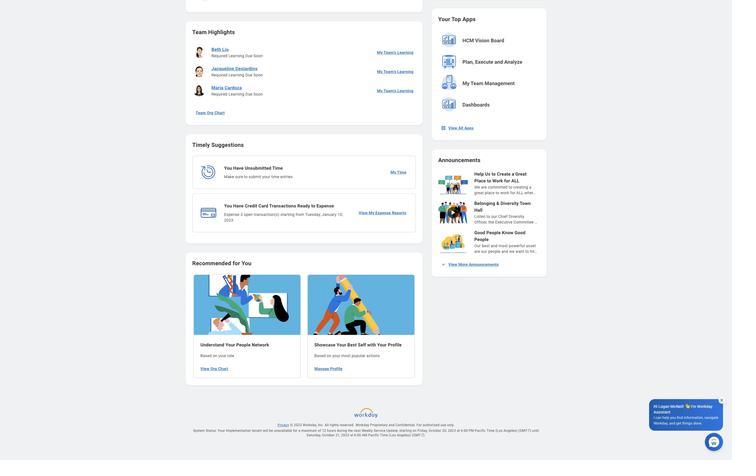 Task type: locate. For each thing, give the bounding box(es) containing it.
workday up weekly
[[356, 424, 369, 428]]

1 vertical spatial my team's learning button
[[375, 66, 416, 77]]

0 vertical spatial apps
[[463, 16, 476, 23]]

6:00 left pm
[[461, 429, 468, 433]]

expense left "3"
[[224, 213, 240, 217]]

open
[[244, 213, 253, 217]]

2 my team's learning from the top
[[377, 69, 414, 74]]

my for my team's learning "button" corresponding to desjardins
[[377, 69, 383, 74]]

hcm
[[463, 38, 474, 43]]

team org chart
[[196, 111, 225, 115]]

0 horizontal spatial (gmt-
[[412, 434, 421, 438]]

due inside the beth liu required learning due soon
[[245, 54, 253, 58]]

apps down dashboards
[[465, 126, 474, 130]]

view down based on your role
[[201, 367, 209, 371]]

your
[[438, 16, 450, 23], [226, 343, 235, 348], [337, 343, 346, 348], [377, 343, 387, 348], [218, 429, 225, 433]]

0 vertical spatial …
[[533, 191, 536, 195]]

3 my team's learning button from the top
[[375, 85, 416, 97]]

your right the status:
[[218, 429, 225, 433]]

people
[[487, 230, 501, 236], [475, 237, 489, 242], [236, 343, 251, 348]]

1 have from the top
[[233, 166, 244, 171]]

to
[[492, 172, 496, 177], [244, 175, 248, 179], [487, 178, 491, 184], [509, 185, 513, 190], [496, 191, 500, 195], [311, 204, 316, 209], [487, 215, 490, 219], [526, 250, 529, 254]]

to right us
[[492, 172, 496, 177]]

your right with
[[377, 343, 387, 348]]

1 vertical spatial october
[[322, 434, 335, 438]]

your left best
[[337, 343, 346, 348]]

jacqueline
[[212, 66, 234, 71]]

expense inside button
[[376, 211, 391, 215]]

1 horizontal spatial based
[[315, 354, 326, 358]]

expense 3 open transaction(s) starting from tuesday, january 10, 2023
[[224, 213, 343, 223]]

my for my time button in the right top of the page
[[391, 170, 396, 175]]

and inside button
[[495, 59, 503, 65]]

your
[[262, 175, 270, 179], [219, 354, 226, 358], [333, 354, 340, 358]]

0 horizontal spatial workday,
[[303, 424, 317, 428]]

soon inside maria cardoza required learning due soon
[[254, 92, 263, 97]]

1 vertical spatial team's
[[384, 69, 396, 74]]

team's for cardoza
[[384, 89, 396, 93]]

0 vertical spatial you
[[224, 166, 232, 171]]

1 vertical spatial soon
[[254, 73, 263, 77]]

2 vertical spatial a
[[299, 429, 300, 433]]

diversity down work
[[501, 201, 519, 206]]

make sure to submit your time entries
[[224, 175, 293, 179]]

people inside recommended for you list
[[236, 343, 251, 348]]

(los right pm
[[496, 429, 503, 433]]

0 horizontal spatial angeles)
[[397, 434, 411, 438]]

all down the 'creating'
[[517, 191, 524, 195]]

profile right with
[[388, 343, 402, 348]]

on for understand
[[213, 354, 217, 358]]

team's for desjardins
[[384, 69, 396, 74]]

1 horizontal spatial profile
[[388, 343, 402, 348]]

org inside 'button'
[[207, 111, 214, 115]]

our inside belonging & diversity town hall listen to our chief diversity officer, the executive committee …
[[491, 215, 497, 219]]

showcase your best self with your profile
[[315, 343, 402, 348]]

with
[[367, 343, 376, 348]]

0 vertical spatial pacific
[[475, 429, 486, 433]]

due up "desjardins"
[[245, 54, 253, 58]]

1 vertical spatial …
[[535, 220, 538, 225]]

announcements up the "help" on the right of page
[[438, 157, 481, 164]]

… inside good people know good people our best and most powerful asset are our people and we want to hir …
[[535, 250, 537, 254]]

6:00 down next
[[354, 434, 361, 438]]

(los down update;
[[389, 434, 396, 438]]

and left the we
[[502, 250, 508, 254]]

2 vertical spatial due
[[245, 92, 253, 97]]

chart inside button
[[218, 367, 228, 371]]

tenant
[[252, 429, 262, 433]]

0 horizontal spatial starting
[[281, 213, 295, 217]]

1 horizontal spatial 6:00
[[461, 429, 468, 433]]

our left chief
[[491, 215, 497, 219]]

your for showcase your best self with your profile
[[333, 354, 340, 358]]

0 vertical spatial org
[[207, 111, 214, 115]]

the down reserved.
[[348, 429, 353, 433]]

2 my team's learning button from the top
[[375, 66, 416, 77]]

1 horizontal spatial workday,
[[654, 422, 669, 426]]

understand your people network
[[201, 343, 269, 348]]

you for you have credit card transactions ready to expense
[[224, 204, 232, 209]]

expense left reports
[[376, 211, 391, 215]]

have for credit
[[233, 204, 244, 209]]

great
[[516, 172, 527, 177]]

have
[[233, 166, 244, 171], [233, 204, 244, 209]]

2 have from the top
[[233, 204, 244, 209]]

team inside my team management button
[[471, 80, 484, 86]]

the inside belonging & diversity town hall listen to our chief diversity officer, the executive committee …
[[489, 220, 494, 225]]

angeles) down confidential.
[[397, 434, 411, 438]]

required down the maria
[[212, 92, 228, 97]]

3
[[241, 213, 243, 217]]

0 vertical spatial have
[[233, 166, 244, 171]]

tuesday,
[[305, 213, 321, 217]]

based down understand
[[201, 354, 212, 358]]

good down officer,
[[475, 230, 486, 236]]

proprietary
[[370, 424, 388, 428]]

a left maximum
[[299, 429, 300, 433]]

org down based on your role
[[211, 367, 217, 371]]

1 horizontal spatial (gmt-
[[519, 429, 528, 433]]

our down best
[[481, 250, 487, 254]]

learning
[[398, 50, 414, 55], [229, 54, 244, 58], [398, 69, 414, 74], [229, 73, 244, 77], [398, 89, 414, 93], [229, 92, 244, 97]]

at down reserved.
[[350, 434, 353, 438]]

beth liu button
[[209, 46, 231, 53]]

expense up january
[[317, 204, 334, 209]]

… inside help us to create a great place to work for all we are committed to creating a great place to work for all wher …
[[533, 191, 536, 195]]

2 vertical spatial …
[[535, 250, 537, 254]]

for
[[417, 424, 422, 428]]

profile right manage
[[330, 367, 343, 371]]

get
[[677, 422, 682, 426]]

expense inside expense 3 open transaction(s) starting from tuesday, january 10, 2023
[[224, 213, 240, 217]]

2 vertical spatial required
[[212, 92, 228, 97]]

and inside the privacy © 2023 workday, inc. all rights reserved. workday proprietary and confidential. for authorized use only. system status: your implementation tenant will be unavailable for a maximum of 12 hours during the next weekly service update; starting on friday, october 20, 2023 at 6:00 pm pacific time (los angeles) (gmt-7) until saturday, october 21, 2023 at 6:00 am pacific time (los angeles) (gmt-7).
[[389, 424, 395, 428]]

to left hir
[[526, 250, 529, 254]]

3 team's from the top
[[384, 89, 396, 93]]

1 my team's learning button from the top
[[375, 47, 416, 58]]

org down the maria
[[207, 111, 214, 115]]

hi
[[654, 405, 658, 409]]

your left time at the left top of page
[[262, 175, 270, 179]]

0 vertical spatial soon
[[254, 54, 263, 58]]

team inside team org chart 'button'
[[196, 111, 206, 115]]

1 vertical spatial apps
[[465, 126, 474, 130]]

chart down the maria
[[215, 111, 225, 115]]

1 horizontal spatial are
[[481, 185, 487, 190]]

20,
[[442, 429, 447, 433]]

due for beth liu
[[245, 54, 253, 58]]

my
[[377, 50, 383, 55], [377, 69, 383, 74], [463, 80, 470, 86], [377, 89, 383, 93], [391, 170, 396, 175], [369, 211, 375, 215]]

pacific down service
[[368, 434, 379, 438]]

1 horizontal spatial good
[[515, 230, 526, 236]]

desjardins
[[236, 66, 258, 71]]

i'm
[[691, 405, 696, 409]]

0 vertical spatial team
[[192, 29, 207, 36]]

required inside the beth liu required learning due soon
[[212, 54, 228, 58]]

most
[[499, 244, 508, 248], [341, 354, 351, 358]]

a up the wher
[[529, 185, 532, 190]]

all up the 'creating'
[[512, 178, 520, 184]]

1 vertical spatial (los
[[389, 434, 396, 438]]

due down jacqueline desjardins required learning due soon
[[245, 92, 253, 97]]

nbox image
[[441, 125, 446, 131]]

0 vertical spatial required
[[212, 54, 228, 58]]

required inside maria cardoza required learning due soon
[[212, 92, 228, 97]]

people up our
[[475, 237, 489, 242]]

october down authorized
[[429, 429, 442, 433]]

for right work
[[510, 191, 516, 195]]

1 horizontal spatial workday
[[697, 405, 713, 409]]

soon inside the beth liu required learning due soon
[[254, 54, 263, 58]]

org inside button
[[211, 367, 217, 371]]

your up manage profile
[[333, 354, 340, 358]]

3 soon from the top
[[254, 92, 263, 97]]

0 vertical spatial the
[[489, 220, 494, 225]]

to down committed
[[496, 191, 500, 195]]

to right the listen
[[487, 215, 490, 219]]

0 vertical spatial are
[[481, 185, 487, 190]]

0 vertical spatial announcements
[[438, 157, 481, 164]]

my for liu's my team's learning "button"
[[377, 50, 383, 55]]

3 due from the top
[[245, 92, 253, 97]]

a left great
[[512, 172, 514, 177]]

1 vertical spatial announcements
[[469, 262, 499, 267]]

most down best
[[341, 354, 351, 358]]

my time
[[391, 170, 407, 175]]

people left know
[[487, 230, 501, 236]]

2 vertical spatial people
[[236, 343, 251, 348]]

view for view org chart
[[201, 367, 209, 371]]

announcements
[[438, 157, 481, 164], [469, 262, 499, 267]]

0 horizontal spatial pacific
[[368, 434, 379, 438]]

due for jacqueline desjardins
[[245, 73, 253, 77]]

1 horizontal spatial starting
[[400, 429, 412, 433]]

my inside my time button
[[391, 170, 396, 175]]

0 vertical spatial all
[[512, 178, 520, 184]]

1 vertical spatial most
[[341, 354, 351, 358]]

view all apps button
[[438, 122, 477, 134]]

2 team's from the top
[[384, 69, 396, 74]]

soon for liu
[[254, 54, 263, 58]]

1 based from the left
[[201, 354, 212, 358]]

view for view my expense reports
[[359, 211, 368, 215]]

apps for your top apps
[[463, 16, 476, 23]]

2 required from the top
[[212, 73, 228, 77]]

and left "analyze"
[[495, 59, 503, 65]]

asset
[[526, 244, 536, 248]]

my time button
[[388, 167, 409, 178]]

2 vertical spatial team's
[[384, 89, 396, 93]]

october
[[429, 429, 442, 433], [322, 434, 335, 438]]

(los
[[496, 429, 503, 433], [389, 434, 396, 438]]

1 vertical spatial team
[[471, 80, 484, 86]]

view right nbox 'icon'
[[449, 126, 458, 130]]

1 vertical spatial due
[[245, 73, 253, 77]]

team for team org chart
[[196, 111, 206, 115]]

and
[[495, 59, 503, 65], [491, 244, 498, 248], [502, 250, 508, 254], [670, 422, 676, 426], [389, 424, 395, 428]]

my team's learning for cardoza
[[377, 89, 414, 93]]

for
[[504, 178, 510, 184], [510, 191, 516, 195], [233, 260, 240, 267], [293, 429, 298, 433]]

chart inside 'button'
[[215, 111, 225, 115]]

2 horizontal spatial on
[[413, 429, 417, 433]]

10,
[[338, 213, 343, 217]]

reports
[[392, 211, 407, 215]]

on for showcase
[[327, 354, 331, 358]]

0 horizontal spatial all
[[325, 424, 329, 428]]

2 due from the top
[[245, 73, 253, 77]]

all right inc.
[[325, 424, 329, 428]]

1 horizontal spatial a
[[512, 172, 514, 177]]

learning inside the beth liu required learning due soon
[[229, 54, 244, 58]]

0 vertical spatial my team's learning button
[[375, 47, 416, 58]]

diversity up committee
[[509, 215, 525, 219]]

starting inside expense 3 open transaction(s) starting from tuesday, january 10, 2023
[[281, 213, 295, 217]]

angeles)
[[504, 429, 518, 433], [397, 434, 411, 438]]

0 horizontal spatial based
[[201, 354, 212, 358]]

october down hours
[[322, 434, 335, 438]]

0 vertical spatial chart
[[215, 111, 225, 115]]

on left friday,
[[413, 429, 417, 433]]

workday, up maximum
[[303, 424, 317, 428]]

1 horizontal spatial most
[[499, 244, 508, 248]]

(gmt- left until
[[519, 429, 528, 433]]

21,
[[336, 434, 340, 438]]

view org chart
[[201, 367, 228, 371]]

due for maria cardoza
[[245, 92, 253, 97]]

2 soon from the top
[[254, 73, 263, 77]]

actions
[[367, 354, 380, 358]]

angeles) left 7)
[[504, 429, 518, 433]]

the
[[489, 220, 494, 225], [348, 429, 353, 433]]

apps inside view all apps button
[[465, 126, 474, 130]]

my team's learning button for desjardins
[[375, 66, 416, 77]]

2 vertical spatial soon
[[254, 92, 263, 97]]

1 horizontal spatial your
[[262, 175, 270, 179]]

the right officer,
[[489, 220, 494, 225]]

0 vertical spatial 6:00
[[461, 429, 468, 433]]

vision
[[475, 38, 490, 43]]

dashboards
[[463, 102, 490, 108]]

confidential.
[[396, 424, 416, 428]]

my team's learning
[[377, 50, 414, 55], [377, 69, 414, 74], [377, 89, 414, 93]]

org
[[207, 111, 214, 115], [211, 367, 217, 371]]

apps right top
[[463, 16, 476, 23]]

people left the network
[[236, 343, 251, 348]]

have up sure
[[233, 166, 244, 171]]

0 horizontal spatial our
[[481, 250, 487, 254]]

view more announcements button
[[438, 259, 502, 270]]

1 horizontal spatial our
[[491, 215, 497, 219]]

view inside recommended for you list
[[201, 367, 209, 371]]

to up work
[[509, 185, 513, 190]]

my inside my team management button
[[463, 80, 470, 86]]

footer
[[177, 406, 556, 461]]

0 vertical spatial starting
[[281, 213, 295, 217]]

2 vertical spatial team
[[196, 111, 206, 115]]

required for beth
[[212, 54, 228, 58]]

on down showcase
[[327, 354, 331, 358]]

for inside the privacy © 2023 workday, inc. all rights reserved. workday proprietary and confidential. for authorized use only. system status: your implementation tenant will be unavailable for a maximum of 12 hours during the next weekly service update; starting on friday, october 20, 2023 at 6:00 pm pacific time (los angeles) (gmt-7) until saturday, october 21, 2023 at 6:00 am pacific time (los angeles) (gmt-7).
[[293, 429, 298, 433]]

1 vertical spatial 6:00
[[354, 434, 361, 438]]

all right nbox 'icon'
[[459, 126, 464, 130]]

most up people at right
[[499, 244, 508, 248]]

good down committee
[[515, 230, 526, 236]]

announcements down people at right
[[469, 262, 499, 267]]

update;
[[387, 429, 399, 433]]

view right the chevron down small image on the bottom of page
[[449, 262, 458, 267]]

3 my team's learning from the top
[[377, 89, 414, 93]]

1 vertical spatial org
[[211, 367, 217, 371]]

1 vertical spatial you
[[224, 204, 232, 209]]

view my expense reports button
[[357, 207, 409, 219]]

to down us
[[487, 178, 491, 184]]

1 my team's learning from the top
[[377, 50, 414, 55]]

workday assistant region
[[649, 397, 726, 452]]

on down understand
[[213, 354, 217, 358]]

all inside button
[[459, 126, 464, 130]]

starting down transactions
[[281, 213, 295, 217]]

implementation
[[226, 429, 251, 433]]

1 horizontal spatial on
[[327, 354, 331, 358]]

1 team's from the top
[[384, 50, 396, 55]]

have up "3"
[[233, 204, 244, 209]]

1 vertical spatial required
[[212, 73, 228, 77]]

7).
[[421, 434, 426, 438]]

your inside the privacy © 2023 workday, inc. all rights reserved. workday proprietary and confidential. for authorized use only. system status: your implementation tenant will be unavailable for a maximum of 12 hours during the next weekly service update; starting on friday, october 20, 2023 at 6:00 pm pacific time (los angeles) (gmt-7) until saturday, october 21, 2023 at 6:00 am pacific time (los angeles) (gmt-7).
[[218, 429, 225, 433]]

highlights
[[208, 29, 235, 36]]

2 vertical spatial my team's learning button
[[375, 85, 416, 97]]

1 horizontal spatial angeles)
[[504, 429, 518, 433]]

my team's learning for desjardins
[[377, 69, 414, 74]]

your left role
[[219, 354, 226, 358]]

1 vertical spatial the
[[348, 429, 353, 433]]

view inside "button"
[[449, 262, 458, 267]]

0 horizontal spatial workday
[[356, 424, 369, 428]]

to inside belonging & diversity town hall listen to our chief diversity officer, the executive committee …
[[487, 215, 490, 219]]

workday, down the "can"
[[654, 422, 669, 426]]

starting down confidential.
[[400, 429, 412, 433]]

chart down based on your role
[[218, 367, 228, 371]]

1 vertical spatial chart
[[218, 367, 228, 371]]

are down our
[[475, 250, 480, 254]]

are inside help us to create a great place to work for all we are committed to creating a great place to work for all wher …
[[481, 185, 487, 190]]

based on your most popular actions
[[315, 354, 380, 358]]

0 vertical spatial my team's learning
[[377, 50, 414, 55]]

1 required from the top
[[212, 54, 228, 58]]

required down jacqueline
[[212, 73, 228, 77]]

most inside good people know good people our best and most powerful asset are our people and we want to hir …
[[499, 244, 508, 248]]

2 horizontal spatial your
[[333, 354, 340, 358]]

1 horizontal spatial pacific
[[475, 429, 486, 433]]

0 horizontal spatial on
[[213, 354, 217, 358]]

1 vertical spatial starting
[[400, 429, 412, 433]]

…
[[533, 191, 536, 195], [535, 220, 538, 225], [535, 250, 537, 254]]

0 vertical spatial team's
[[384, 50, 396, 55]]

at left pm
[[457, 429, 460, 433]]

pacific
[[475, 429, 486, 433], [368, 434, 379, 438]]

want
[[516, 250, 525, 254]]

0 horizontal spatial are
[[475, 250, 480, 254]]

all
[[459, 126, 464, 130], [325, 424, 329, 428]]

2 based from the left
[[315, 354, 326, 358]]

things
[[683, 422, 693, 426]]

soon inside jacqueline desjardins required learning due soon
[[254, 73, 263, 77]]

privacy © 2023 workday, inc. all rights reserved. workday proprietary and confidential. for authorized use only. system status: your implementation tenant will be unavailable for a maximum of 12 hours during the next weekly service update; starting on friday, october 20, 2023 at 6:00 pm pacific time (los angeles) (gmt-7) until saturday, october 21, 2023 at 6:00 am pacific time (los angeles) (gmt-7).
[[193, 424, 539, 438]]

0 horizontal spatial profile
[[330, 367, 343, 371]]

my for cardoza's my team's learning "button"
[[377, 89, 383, 93]]

7)
[[528, 429, 531, 433]]

0 vertical spatial at
[[457, 429, 460, 433]]

team for team highlights
[[192, 29, 207, 36]]

are right we
[[481, 185, 487, 190]]

2 horizontal spatial expense
[[376, 211, 391, 215]]

maria cardoza button
[[209, 85, 244, 91]]

recommended for you
[[192, 260, 252, 267]]

0 horizontal spatial expense
[[224, 213, 240, 217]]

(gmt- down friday,
[[412, 434, 421, 438]]

org for team
[[207, 111, 214, 115]]

and down you at the right of page
[[670, 422, 676, 426]]

2 good from the left
[[515, 230, 526, 236]]

help us to create a great place to work for all we are committed to creating a great place to work for all wher …
[[475, 172, 536, 195]]

workday inside the privacy © 2023 workday, inc. all rights reserved. workday proprietary and confidential. for authorized use only. system status: your implementation tenant will be unavailable for a maximum of 12 hours during the next weekly service update; starting on friday, october 20, 2023 at 6:00 pm pacific time (los angeles) (gmt-7) until saturday, october 21, 2023 at 6:00 am pacific time (los angeles) (gmt-7).
[[356, 424, 369, 428]]

0 vertical spatial due
[[245, 54, 253, 58]]

my team's learning for liu
[[377, 50, 414, 55]]

you for you have unsubmitted time
[[224, 166, 232, 171]]

1 vertical spatial (gmt-
[[412, 434, 421, 438]]

time inside button
[[397, 170, 407, 175]]

workday right i'm
[[697, 405, 713, 409]]

system
[[193, 429, 205, 433]]

due inside maria cardoza required learning due soon
[[245, 92, 253, 97]]

view for view more announcements
[[449, 262, 458, 267]]

pacific right pm
[[475, 429, 486, 433]]

for down ©
[[293, 429, 298, 433]]

1 soon from the top
[[254, 54, 263, 58]]

1 due from the top
[[245, 54, 253, 58]]

0 vertical spatial october
[[429, 429, 442, 433]]

and up update;
[[389, 424, 395, 428]]

0 vertical spatial most
[[499, 244, 508, 248]]

jacqueline desjardins required learning due soon
[[212, 66, 263, 77]]

3 required from the top
[[212, 92, 228, 97]]

2 vertical spatial you
[[242, 260, 252, 267]]

1 horizontal spatial all
[[459, 126, 464, 130]]

required inside jacqueline desjardins required learning due soon
[[212, 73, 228, 77]]

1 vertical spatial angeles)
[[397, 434, 411, 438]]

transactions
[[269, 204, 296, 209]]

1 vertical spatial have
[[233, 204, 244, 209]]

diversity
[[501, 201, 519, 206], [509, 215, 525, 219]]

view right 10,
[[359, 211, 368, 215]]

based down showcase
[[315, 354, 326, 358]]

0 vertical spatial all
[[459, 126, 464, 130]]

soon for desjardins
[[254, 73, 263, 77]]

understand
[[201, 343, 224, 348]]

due down "desjardins"
[[245, 73, 253, 77]]

network
[[252, 343, 269, 348]]

0 horizontal spatial the
[[348, 429, 353, 433]]

required down beth liu button in the left top of the page
[[212, 54, 228, 58]]

due inside jacqueline desjardins required learning due soon
[[245, 73, 253, 77]]



Task type: vqa. For each thing, say whether or not it's contained in the screenshot.
2nd Logan McNeil button from the top of the page
no



Task type: describe. For each thing, give the bounding box(es) containing it.
2023 inside expense 3 open transaction(s) starting from tuesday, january 10, 2023
[[224, 218, 233, 223]]

required for jacqueline
[[212, 73, 228, 77]]

your up role
[[226, 343, 235, 348]]

… inside belonging & diversity town hall listen to our chief diversity officer, the executive committee …
[[535, 220, 538, 225]]

media play image
[[450, 209, 457, 216]]

the inside the privacy © 2023 workday, inc. all rights reserved. workday proprietary and confidential. for authorized use only. system status: your implementation tenant will be unavailable for a maximum of 12 hours during the next weekly service update; starting on friday, october 20, 2023 at 6:00 pm pacific time (los angeles) (gmt-7) until saturday, october 21, 2023 at 6:00 am pacific time (los angeles) (gmt-7).
[[348, 429, 353, 433]]

recommended for you list
[[190, 274, 418, 379]]

a inside the privacy © 2023 workday, inc. all rights reserved. workday proprietary and confidential. for authorized use only. system status: your implementation tenant will be unavailable for a maximum of 12 hours during the next weekly service update; starting on friday, october 20, 2023 at 6:00 pm pacific time (los angeles) (gmt-7) until saturday, october 21, 2023 at 6:00 am pacific time (los angeles) (gmt-7).
[[299, 429, 300, 433]]

credit
[[245, 204, 257, 209]]

learning inside maria cardoza required learning due soon
[[229, 92, 244, 97]]

my team management button
[[439, 73, 541, 94]]

transaction(s)
[[254, 213, 280, 217]]

workday, inside 'hi logan mcneil! 👋 i'm workday assistant i can help you find information, navigate workday, and get things done.'
[[654, 422, 669, 426]]

manage profile button
[[312, 363, 345, 375]]

1 vertical spatial pacific
[[368, 434, 379, 438]]

of
[[318, 429, 321, 433]]

help
[[475, 172, 484, 177]]

1 good from the left
[[475, 230, 486, 236]]

am
[[362, 434, 368, 438]]

help
[[663, 416, 670, 420]]

navigate
[[705, 416, 719, 420]]

plan, execute and analyze button
[[439, 52, 541, 72]]

workday, inside the privacy © 2023 workday, inc. all rights reserved. workday proprietary and confidential. for authorized use only. system status: your implementation tenant will be unavailable for a maximum of 12 hours during the next weekly service update; starting on friday, october 20, 2023 at 6:00 pm pacific time (los angeles) (gmt-7) until saturday, october 21, 2023 at 6:00 am pacific time (los angeles) (gmt-7).
[[303, 424, 317, 428]]

on inside the privacy © 2023 workday, inc. all rights reserved. workday proprietary and confidential. for authorized use only. system status: your implementation tenant will be unavailable for a maximum of 12 hours during the next weekly service update; starting on friday, october 20, 2023 at 6:00 pm pacific time (los angeles) (gmt-7) until saturday, october 21, 2023 at 6:00 am pacific time (los angeles) (gmt-7).
[[413, 429, 417, 433]]

my team's learning button for cardoza
[[375, 85, 416, 97]]

0 vertical spatial diversity
[[501, 201, 519, 206]]

to up tuesday, at the top of the page
[[311, 204, 316, 209]]

chevron down small image
[[441, 262, 446, 268]]

12
[[322, 429, 326, 433]]

sure
[[235, 175, 243, 179]]

required for maria
[[212, 92, 228, 97]]

team highlights
[[192, 29, 235, 36]]

apps for view all apps
[[465, 126, 474, 130]]

hir
[[530, 250, 535, 254]]

plan,
[[463, 59, 474, 65]]

hcm vision board button
[[439, 30, 541, 51]]

based for showcase your best self with your profile
[[315, 354, 326, 358]]

powerful
[[509, 244, 525, 248]]

beth liu required learning due soon
[[212, 47, 263, 58]]

unsubmitted
[[245, 166, 271, 171]]

analyze
[[505, 59, 523, 65]]

team highlights list
[[192, 43, 416, 100]]

0 horizontal spatial 6:00
[[354, 434, 361, 438]]

0 vertical spatial a
[[512, 172, 514, 177]]

unavailable
[[274, 429, 292, 433]]

1 vertical spatial people
[[475, 237, 489, 242]]

workday inside 'hi logan mcneil! 👋 i'm workday assistant i can help you find information, navigate workday, and get things done.'
[[697, 405, 713, 409]]

chart for view org chart
[[218, 367, 228, 371]]

my team's learning button for liu
[[375, 47, 416, 58]]

use
[[441, 424, 446, 428]]

hi logan mcneil! 👋 i'm workday assistant i can help you find information, navigate workday, and get things done.
[[654, 405, 719, 426]]

next
[[354, 429, 361, 433]]

1 vertical spatial at
[[350, 434, 353, 438]]

chart for team org chart
[[215, 111, 225, 115]]

manage
[[315, 367, 329, 371]]

announcements element
[[438, 171, 540, 255]]

dashboards button
[[439, 95, 541, 115]]

assistant
[[654, 410, 671, 415]]

ready
[[297, 204, 310, 209]]

for down the create
[[504, 178, 510, 184]]

to inside good people know good people our best and most powerful asset are our people and we want to hir …
[[526, 250, 529, 254]]

1 vertical spatial all
[[517, 191, 524, 195]]

profile inside "manage profile" button
[[330, 367, 343, 371]]

timely suggestions
[[192, 142, 244, 148]]

for right recommended
[[233, 260, 240, 267]]

until
[[532, 429, 539, 433]]

best
[[348, 343, 357, 348]]

0 horizontal spatial october
[[322, 434, 335, 438]]

0 vertical spatial profile
[[388, 343, 402, 348]]

showcase
[[315, 343, 336, 348]]

chief
[[498, 215, 508, 219]]

announcements inside view more announcements "button"
[[469, 262, 499, 267]]

are inside good people know good people our best and most powerful asset are our people and we want to hir …
[[475, 250, 480, 254]]

0 vertical spatial (los
[[496, 429, 503, 433]]

board
[[491, 38, 504, 43]]

your for understand your people network
[[219, 354, 226, 358]]

your left top
[[438, 16, 450, 23]]

learning inside jacqueline desjardins required learning due soon
[[229, 73, 244, 77]]

entries
[[280, 175, 293, 179]]

only.
[[447, 424, 455, 428]]

1 horizontal spatial october
[[429, 429, 442, 433]]

recommended
[[192, 260, 231, 267]]

place
[[485, 191, 495, 195]]

our inside good people know good people our best and most powerful asset are our people and we want to hir …
[[481, 250, 487, 254]]

team's for liu
[[384, 50, 396, 55]]

more
[[459, 262, 468, 267]]

you
[[671, 416, 676, 420]]

belonging & diversity town hall listen to our chief diversity officer, the executive committee …
[[475, 201, 538, 225]]

and up people at right
[[491, 244, 498, 248]]

best
[[482, 244, 490, 248]]

us
[[485, 172, 491, 177]]

know
[[502, 230, 514, 236]]

most inside recommended for you list
[[341, 354, 351, 358]]

we
[[510, 250, 515, 254]]

work
[[493, 178, 503, 184]]

1 vertical spatial a
[[529, 185, 532, 190]]

reserved.
[[340, 424, 355, 428]]

footer containing privacy © 2023 workday, inc. all rights reserved. workday proprietary and confidential. for authorized use only. system status: your implementation tenant will be unavailable for a maximum of 12 hours during the next weekly service update; starting on friday, october 20, 2023 at 6:00 pm pacific time (los angeles) (gmt-7) until saturday, october 21, 2023 at 6:00 am pacific time (los angeles) (gmt-7).
[[177, 406, 556, 461]]

committed
[[488, 185, 508, 190]]

0 vertical spatial people
[[487, 230, 501, 236]]

cardoza
[[225, 85, 242, 91]]

manage profile
[[315, 367, 343, 371]]

from
[[296, 213, 304, 217]]

and inside 'hi logan mcneil! 👋 i'm workday assistant i can help you find information, navigate workday, and get things done.'
[[670, 422, 676, 426]]

based for understand your people network
[[201, 354, 212, 358]]

timely
[[192, 142, 210, 148]]

0 horizontal spatial (los
[[389, 434, 396, 438]]

rights
[[330, 424, 339, 428]]

soon for cardoza
[[254, 92, 263, 97]]

belonging
[[475, 201, 495, 206]]

view for view all apps
[[449, 126, 458, 130]]

top
[[452, 16, 461, 23]]

1 horizontal spatial expense
[[317, 204, 334, 209]]

my team management
[[463, 80, 515, 86]]

friday,
[[418, 429, 428, 433]]

starting inside the privacy © 2023 workday, inc. all rights reserved. workday proprietary and confidential. for authorized use only. system status: your implementation tenant will be unavailable for a maximum of 12 hours during the next weekly service update; starting on friday, october 20, 2023 at 6:00 pm pacific time (los angeles) (gmt-7) until saturday, october 21, 2023 at 6:00 am pacific time (los angeles) (gmt-7).
[[400, 429, 412, 433]]

suggestions
[[211, 142, 244, 148]]

committee
[[514, 220, 534, 225]]

view my expense reports
[[359, 211, 407, 215]]

0 vertical spatial angeles)
[[504, 429, 518, 433]]

weekly
[[362, 429, 373, 433]]

0 vertical spatial (gmt-
[[519, 429, 528, 433]]

good people know good people our best and most powerful asset are our people and we want to hir …
[[475, 230, 537, 254]]

1 horizontal spatial at
[[457, 429, 460, 433]]

executive
[[495, 220, 513, 225]]

hours
[[327, 429, 336, 433]]

org for view
[[211, 367, 217, 371]]

you have unsubmitted time
[[224, 166, 283, 171]]

listen
[[475, 215, 486, 219]]

we
[[475, 185, 480, 190]]

create
[[497, 172, 511, 177]]

people
[[488, 250, 501, 254]]

can
[[656, 416, 662, 420]]

x image
[[720, 399, 724, 403]]

have for unsubmitted
[[233, 166, 244, 171]]

execute
[[475, 59, 494, 65]]

management
[[485, 80, 515, 86]]

during
[[337, 429, 347, 433]]

1 vertical spatial diversity
[[509, 215, 525, 219]]

team org chart button
[[193, 107, 227, 119]]

privacy
[[278, 424, 289, 428]]

to right sure
[[244, 175, 248, 179]]

card
[[259, 204, 268, 209]]

inc.
[[318, 424, 324, 428]]

©
[[290, 424, 293, 428]]

plan, execute and analyze
[[463, 59, 523, 65]]

all inside the privacy © 2023 workday, inc. all rights reserved. workday proprietary and confidential. for authorized use only. system status: your implementation tenant will be unavailable for a maximum of 12 hours during the next weekly service update; starting on friday, october 20, 2023 at 6:00 pm pacific time (los angeles) (gmt-7) until saturday, october 21, 2023 at 6:00 am pacific time (los angeles) (gmt-7).
[[325, 424, 329, 428]]

my inside the view my expense reports button
[[369, 211, 375, 215]]

place
[[475, 178, 486, 184]]

authorized
[[423, 424, 440, 428]]



